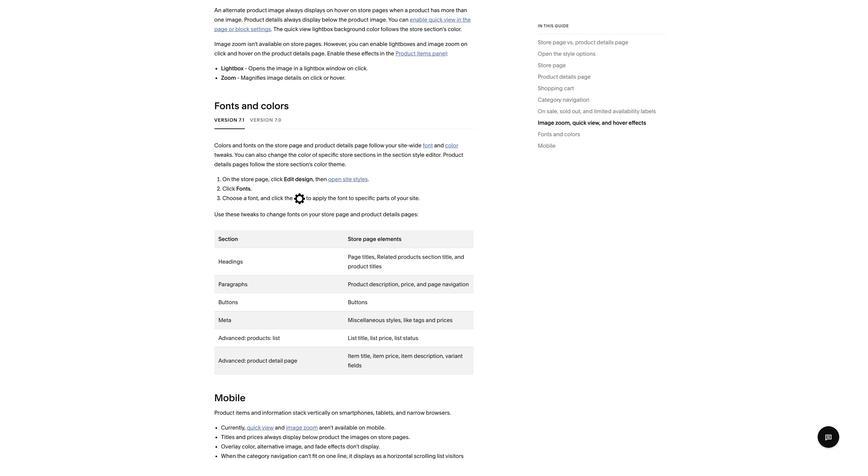 Task type: describe. For each thing, give the bounding box(es) containing it.
2 buttons from the left
[[348, 299, 368, 306]]

paragraphs
[[219, 281, 248, 288]]

the up also
[[266, 142, 274, 149]]

quick inside currently, quick view and image zoom aren't available on mobile. titles and prices always display below product the images on store pages. overlay color, alternative image, and fade effects don't display. when the category navigation can't fit on one line, it displays as a horizontal scrolling list visitors
[[247, 424, 261, 431]]

. the quick view lightbox background color follows the store section's color.
[[271, 26, 462, 32]]

aren't
[[319, 424, 334, 431]]

when
[[221, 453, 236, 459]]

0 vertical spatial .
[[271, 26, 273, 32]]

on right fit
[[319, 453, 325, 459]]

product left has
[[410, 7, 430, 14]]

1 horizontal spatial -
[[245, 65, 247, 72]]

image zoom, quick view, and hover effects
[[538, 119, 647, 126]]

section
[[219, 236, 238, 242]]

image for image zoom isn't available on store pages. however, you can enable lightboxes and image zoom on click and hover on the product details page. enable these effects in the
[[215, 41, 231, 47]]

on for on sale, sold out, and limited availability labels
[[538, 108, 546, 115]]

item
[[348, 353, 360, 359]]

specific inside colors and fonts on the store page and product details page follow your site-wide font and color tweaks. you can also change the color of specific store sections in the section style editor. product details pages follow the store section's color theme.
[[319, 151, 339, 158]]

category navigation link
[[538, 95, 590, 106]]

color up then
[[314, 161, 327, 168]]

hover inside 'image zoom isn't available on store pages. however, you can enable lightboxes and image zoom on click and hover on the product details page. enable these effects in the'
[[239, 50, 253, 57]]

product for product items and information stack vertically on smartphones, tablets, and narrow browsers.
[[215, 409, 235, 416]]

fade
[[315, 443, 327, 450]]

store up 'edit'
[[276, 161, 289, 168]]

list left status
[[395, 335, 402, 341]]

shopping
[[538, 85, 563, 92]]

page inside the enable quick view in the page or block settings
[[215, 26, 228, 32]]

open the style options
[[538, 50, 596, 57]]

items for panel
[[417, 50, 431, 57]]

store page elements
[[348, 236, 402, 242]]

can inside 'image zoom isn't available on store pages. however, you can enable lightboxes and image zoom on click and hover on the product details page. enable these effects in the'
[[360, 41, 369, 47]]

1 horizontal spatial prices
[[437, 317, 453, 324]]

store page vs. product details page link
[[538, 38, 629, 49]]

1 vertical spatial fonts
[[538, 131, 553, 138]]

color up the 'design' on the top
[[298, 151, 311, 158]]

related
[[377, 254, 397, 260]]

style inside colors and fonts on the store page and product details page follow your site-wide font and color tweaks. you can also change the color of specific store sections in the section style editor. product details pages follow the store section's color theme.
[[413, 151, 425, 158]]

0 vertical spatial price,
[[401, 281, 416, 288]]

out,
[[573, 108, 582, 115]]

0 horizontal spatial colors
[[261, 100, 289, 112]]

font inside colors and fonts on the store page and product details page follow your site-wide font and color tweaks. you can also change the color of specific store sections in the section style editor. product details pages follow the store section's color theme.
[[423, 142, 433, 149]]

navigation inside currently, quick view and image zoom aren't available on mobile. titles and prices always display below product the images on store pages. overlay color, alternative image, and fade effects don't display. when the category navigation can't fit on one line, it displays as a horizontal scrolling list visitors
[[271, 453, 298, 459]]

0 vertical spatial description,
[[370, 281, 400, 288]]

0 horizontal spatial follow
[[250, 161, 265, 168]]

headings
[[219, 258, 243, 265]]

editor.
[[426, 151, 442, 158]]

vs.
[[568, 39, 575, 46]]

design
[[296, 176, 313, 183]]

on up enable quick view in the page or block settings link
[[350, 7, 357, 14]]

fonts inside "on the store page, click edit design , then open site styles . click fonts ."
[[237, 185, 251, 192]]

image right magnifies
[[267, 74, 283, 81]]

image inside 'image zoom isn't available on store pages. however, you can enable lightboxes and image zoom on click and hover on the product details page. enable these effects in the'
[[428, 41, 444, 47]]

shopping cart
[[538, 85, 575, 92]]

click down "on the store page, click edit design , then open site styles . click fonts ."
[[272, 195, 284, 202]]

view for image
[[262, 424, 274, 431]]

lightbox - opens the image in a lightbox window on click. zoom - magnifies image details on click or hover.
[[221, 65, 368, 81]]

7.0
[[275, 117, 282, 123]]

sale,
[[547, 108, 559, 115]]

1 buttons from the left
[[219, 299, 238, 306]]

the right open
[[554, 50, 562, 57]]

store inside 'image zoom isn't available on store pages. however, you can enable lightboxes and image zoom on click and hover on the product details page. enable these effects in the'
[[291, 41, 304, 47]]

site
[[343, 176, 352, 183]]

1 vertical spatial fonts
[[287, 211, 300, 218]]

2 vertical spatial .
[[251, 185, 252, 192]]

the down also
[[267, 161, 275, 168]]

apply
[[313, 195, 327, 202]]

product inside colors and fonts on the store page and product details page follow your site-wide font and color tweaks. you can also change the color of specific store sections in the section style editor. product details pages follow the store section's color theme.
[[315, 142, 335, 149]]

section's inside colors and fonts on the store page and product details page follow your site-wide font and color tweaks. you can also change the color of specific store sections in the section style editor. product details pages follow the store section's color theme.
[[291, 161, 313, 168]]

0 horizontal spatial to
[[260, 211, 266, 218]]

1 vertical spatial specific
[[356, 195, 376, 202]]

colors and fonts on the store page and product details page follow your site-wide font and color tweaks. you can also change the color of specific store sections in the section style editor. product details pages follow the store section's color theme.
[[215, 142, 464, 168]]

0 horizontal spatial zoom
[[232, 41, 247, 47]]

display inside an alternate product image always displays on hover on store pages when a product has more than one image. product details always display below the product image. you can
[[303, 16, 321, 23]]

display.
[[361, 443, 380, 450]]

narrow
[[407, 409, 425, 416]]

your inside colors and fonts on the store page and product details page follow your site-wide font and color tweaks. you can also change the color of specific store sections in the section style editor. product details pages follow the store section's color theme.
[[386, 142, 397, 149]]

1 vertical spatial your
[[397, 195, 409, 202]]

below inside currently, quick view and image zoom aren't available on mobile. titles and prices always display below product the images on store pages. overlay color, alternative image, and fade effects don't display. when the category navigation can't fit on one line, it displays as a horizontal scrolling list visitors
[[303, 434, 318, 441]]

title, for list title, list price, list status
[[358, 335, 369, 341]]

titles
[[221, 434, 235, 441]]

list inside currently, quick view and image zoom aren't available on mobile. titles and prices always display below product the images on store pages. overlay color, alternative image, and fade effects don't display. when the category navigation can't fit on one line, it displays as a horizontal scrolling list visitors
[[438, 453, 445, 459]]

2 horizontal spatial navigation
[[563, 96, 590, 103]]

pages. inside 'image zoom isn't available on store pages. however, you can enable lightboxes and image zoom on click and hover on the product details page. enable these effects in the'
[[306, 41, 323, 47]]

than
[[456, 7, 468, 14]]

effects inside currently, quick view and image zoom aren't available on mobile. titles and prices always display below product the images on store pages. overlay color, alternative image, and fade effects don't display. when the category navigation can't fit on one line, it displays as a horizontal scrolling list visitors
[[328, 443, 345, 450]]

on down 'color.'
[[461, 41, 468, 47]]

sold
[[560, 108, 571, 115]]

you inside an alternate product image always displays on hover on store pages when a product has more than one image. product details always display below the product image. you can
[[389, 16, 398, 23]]

choose
[[223, 195, 243, 202]]

and inside page titles, related products section title, and product titles
[[455, 254, 465, 260]]

on up the lightbox - opens the image in a lightbox window on click. zoom - magnifies image details on click or hover.
[[283, 41, 290, 47]]

page
[[348, 254, 361, 260]]

1 horizontal spatial to
[[306, 195, 312, 202]]

change inside colors and fonts on the store page and product details page follow your site-wide font and color tweaks. you can also change the color of specific store sections in the section style editor. product details pages follow the store section's color theme.
[[268, 151, 287, 158]]

store for store page
[[538, 62, 552, 69]]

the up 'edit'
[[289, 151, 297, 158]]

list down miscellaneous
[[371, 335, 378, 341]]

0 vertical spatial fonts and colors
[[215, 100, 289, 112]]

magnifies
[[241, 74, 266, 81]]

enable quick view in the page or block settings
[[215, 16, 471, 32]]

status
[[403, 335, 419, 341]]

also
[[256, 151, 267, 158]]

settings
[[251, 26, 271, 32]]

open site styles link
[[329, 176, 368, 183]]

an
[[215, 7, 222, 14]]

follows
[[381, 26, 399, 32]]

overlay
[[221, 443, 241, 450]]

2 horizontal spatial .
[[368, 176, 369, 183]]

horizontal
[[388, 453, 413, 459]]

the inside "on the store page, click edit design , then open site styles . click fonts ."
[[232, 176, 240, 183]]

1 horizontal spatial follow
[[369, 142, 385, 149]]

you inside colors and fonts on the store page and product details page follow your site-wide font and color tweaks. you can also change the color of specific store sections in the section style editor. product details pages follow the store section's color theme.
[[235, 151, 244, 158]]

color left follows
[[367, 26, 380, 32]]

the right sections
[[383, 151, 392, 158]]

on down isn't
[[254, 50, 261, 57]]

enable inside 'image zoom isn't available on store pages. however, you can enable lightboxes and image zoom on click and hover on the product details page. enable these effects in the'
[[370, 41, 388, 47]]

it
[[350, 453, 353, 459]]

products
[[398, 254, 421, 260]]

product details page link
[[538, 72, 591, 83]]

pages. inside currently, quick view and image zoom aren't available on mobile. titles and prices always display below product the images on store pages. overlay color, alternative image, and fade effects don't display. when the category navigation can't fit on one line, it displays as a horizontal scrolling list visitors
[[393, 434, 410, 441]]

details inside 'image zoom isn't available on store pages. however, you can enable lightboxes and image zoom on click and hover on the product details page. enable these effects in the'
[[293, 50, 310, 57]]

the right follows
[[401, 26, 409, 32]]

use
[[215, 211, 224, 218]]

store up "theme."
[[340, 151, 353, 158]]

on right vertically
[[332, 409, 338, 416]]

in inside 'image zoom isn't available on store pages. however, you can enable lightboxes and image zoom on click and hover on the product details page. enable these effects in the'
[[380, 50, 385, 57]]

color link
[[446, 142, 459, 149]]

list right products:
[[273, 335, 280, 341]]

click
[[223, 185, 235, 192]]

available inside currently, quick view and image zoom aren't available on mobile. titles and prices always display below product the images on store pages. overlay color, alternative image, and fade effects don't display. when the category navigation can't fit on one line, it displays as a horizontal scrolling list visitors
[[335, 424, 358, 431]]

availability
[[613, 108, 640, 115]]

image,
[[286, 443, 303, 450]]

section inside page titles, related products section title, and product titles
[[423, 254, 441, 260]]

quick inside the enable quick view in the page or block settings
[[429, 16, 443, 23]]

1 vertical spatial these
[[226, 211, 240, 218]]

2 horizontal spatial hover
[[613, 119, 628, 126]]

title, inside page titles, related products section title, and product titles
[[443, 254, 454, 260]]

product down to apply the font to specific parts of your site.
[[362, 211, 382, 218]]

category
[[538, 96, 562, 103]]

1 horizontal spatial mobile
[[538, 142, 556, 149]]

store down apply
[[322, 211, 335, 218]]

the inside the enable quick view in the page or block settings
[[463, 16, 471, 23]]

the down lightboxes
[[386, 50, 395, 57]]

the right apply
[[328, 195, 337, 202]]

mobile link
[[538, 141, 556, 152]]

store inside "on the store page, click edit design , then open site styles . click fonts ."
[[241, 176, 254, 183]]

miscellaneous styles, like tags and prices
[[348, 317, 453, 324]]

title, for item title, item price, item description, variant fields
[[361, 353, 372, 359]]

open
[[329, 176, 342, 183]]

limited
[[595, 108, 612, 115]]

store page vs. product details page
[[538, 39, 629, 46]]

one inside currently, quick view and image zoom aren't available on mobile. titles and prices always display below product the images on store pages. overlay color, alternative image, and fade effects don't display. when the category navigation can't fit on one line, it displays as a horizontal scrolling list visitors
[[327, 453, 336, 459]]

1 vertical spatial always
[[284, 16, 301, 23]]

1 vertical spatial -
[[237, 74, 240, 81]]

enable quick view in the page or block settings link
[[215, 16, 471, 32]]

on left hover.
[[303, 74, 310, 81]]

alternate
[[223, 7, 246, 14]]

an alternate product image always displays on hover on store pages when a product has more than one image. product details always display below the product image. you can
[[215, 7, 468, 23]]

2 item from the left
[[402, 353, 413, 359]]

displays inside currently, quick view and image zoom aren't available on mobile. titles and prices always display below product the images on store pages. overlay color, alternative image, and fade effects don't display. when the category navigation can't fit on one line, it displays as a horizontal scrolling list visitors
[[354, 453, 375, 459]]

on sale, sold out, and limited availability labels
[[538, 108, 657, 115]]

edit
[[284, 176, 294, 183]]

image zoom isn't available on store pages. however, you can enable lightboxes and image zoom on click and hover on the product details page. enable these effects in the
[[215, 41, 468, 57]]

and inside the fonts and colors link
[[554, 131, 564, 138]]

view for the
[[444, 16, 456, 23]]

a inside currently, quick view and image zoom aren't available on mobile. titles and prices always display below product the images on store pages. overlay color, alternative image, and fade effects don't display. when the category navigation can't fit on one line, it displays as a horizontal scrolling list visitors
[[383, 453, 386, 459]]

pages inside an alternate product image always displays on hover on store pages when a product has more than one image. product details always display below the product image. you can
[[373, 7, 389, 14]]

category navigation
[[538, 96, 590, 103]]

advanced: for advanced: products: list
[[219, 335, 246, 341]]

prices inside currently, quick view and image zoom aren't available on mobile. titles and prices always display below product the images on store pages. overlay color, alternative image, and fade effects don't display. when the category navigation can't fit on one line, it displays as a horizontal scrolling list visitors
[[247, 434, 263, 441]]

pages inside colors and fonts on the store page and product details page follow your site-wide font and color tweaks. you can also change the color of specific store sections in the section style editor. product details pages follow the store section's color theme.
[[233, 161, 249, 168]]

guide
[[556, 23, 570, 28]]

these inside 'image zoom isn't available on store pages. however, you can enable lightboxes and image zoom on click and hover on the product details page. enable these effects in the'
[[346, 50, 361, 57]]

click inside 'image zoom isn't available on store pages. however, you can enable lightboxes and image zoom on click and hover on the product details page. enable these effects in the'
[[215, 50, 226, 57]]

description, inside item title, item price, item description, variant fields
[[414, 353, 445, 359]]

product up settings in the left of the page
[[247, 7, 267, 14]]

and inside image zoom, quick view, and hover effects link
[[602, 119, 612, 126]]

product left detail
[[247, 357, 268, 364]]

1 horizontal spatial fonts and colors
[[538, 131, 581, 138]]

the up opens
[[262, 50, 270, 57]]

on down "on the store page, click edit design , then open site styles . click fonts ."
[[301, 211, 308, 218]]

quick right the
[[285, 26, 298, 32]]

when
[[390, 7, 404, 14]]

the down color,
[[237, 453, 246, 459]]

enable
[[327, 50, 345, 57]]

one inside an alternate product image always displays on hover on store pages when a product has more than one image. product details always display below the product image. you can
[[215, 16, 224, 23]]

zoom
[[221, 74, 236, 81]]

color right font link
[[446, 142, 459, 149]]

fonts inside colors and fonts on the store page and product details page follow your site-wide font and color tweaks. you can also change the color of specific store sections in the section style editor. product details pages follow the store section's color theme.
[[244, 142, 256, 149]]

pages:
[[402, 211, 419, 218]]

enable inside the enable quick view in the page or block settings
[[410, 16, 428, 23]]

:
[[447, 50, 448, 57]]

store page
[[538, 62, 567, 69]]

tablets,
[[376, 409, 395, 416]]

0 vertical spatial lightbox
[[313, 26, 333, 32]]

product inside page titles, related products section title, and product titles
[[348, 263, 369, 270]]

or inside the lightbox - opens the image in a lightbox window on click. zoom - magnifies image details on click or hover.
[[324, 74, 329, 81]]

7.1
[[239, 117, 245, 123]]

alternative
[[258, 443, 284, 450]]

list title, list price, list status
[[348, 335, 419, 341]]

1 vertical spatial mobile
[[215, 392, 246, 404]]

in inside the enable quick view in the page or block settings
[[457, 16, 462, 23]]

the inside the lightbox - opens the image in a lightbox window on click. zoom - magnifies image details on click or hover.
[[267, 65, 275, 72]]

1 horizontal spatial navigation
[[443, 281, 469, 288]]

more
[[441, 7, 455, 14]]

0 horizontal spatial font
[[338, 195, 348, 202]]

1 vertical spatial view
[[300, 26, 311, 32]]

the down "on the store page, click edit design , then open site styles . click fonts ."
[[285, 195, 293, 202]]

hover inside an alternate product image always displays on hover on store pages when a product has more than one image. product details always display below the product image. you can
[[335, 7, 349, 14]]

visitors
[[446, 453, 464, 459]]

product inside currently, quick view and image zoom aren't available on mobile. titles and prices always display below product the images on store pages. overlay color, alternative image, and fade effects don't display. when the category navigation can't fit on one line, it displays as a horizontal scrolling list visitors
[[319, 434, 340, 441]]

information
[[262, 409, 292, 416]]

the up don't
[[341, 434, 349, 441]]

can inside colors and fonts on the store page and product details page follow your site-wide font and color tweaks. you can also change the color of specific store sections in the section style editor. product details pages follow the store section's color theme.
[[246, 151, 255, 158]]

on left click.
[[347, 65, 354, 72]]

product items panel link
[[396, 50, 447, 57]]

don't
[[347, 443, 360, 450]]

product for product details page
[[538, 73, 559, 80]]

product items and information stack vertically on smartphones, tablets, and narrow browsers.
[[215, 409, 451, 416]]

shopping cart link
[[538, 83, 575, 95]]

items for and
[[236, 409, 250, 416]]



Task type: locate. For each thing, give the bounding box(es) containing it.
1 item from the left
[[373, 353, 385, 359]]

0 vertical spatial you
[[389, 16, 398, 23]]

below up "background"
[[322, 16, 338, 23]]

1 horizontal spatial items
[[417, 50, 431, 57]]

section's down has
[[424, 26, 447, 32]]

displays up enable quick view in the page or block settings link
[[305, 7, 326, 14]]

version for version 7.0
[[250, 117, 274, 123]]

0 horizontal spatial specific
[[319, 151, 339, 158]]

tweaks.
[[215, 151, 234, 158]]

zoom inside currently, quick view and image zoom aren't available on mobile. titles and prices always display below product the images on store pages. overlay color, alternative image, and fade effects don't display. when the category navigation can't fit on one line, it displays as a horizontal scrolling list visitors
[[304, 424, 318, 431]]

click inside "on the store page, click edit design , then open site styles . click fonts ."
[[271, 176, 283, 183]]

your
[[386, 142, 397, 149], [397, 195, 409, 202], [309, 211, 320, 218]]

fields
[[348, 362, 362, 369]]

0 vertical spatial section
[[393, 151, 412, 158]]

effects up line,
[[328, 443, 345, 450]]

of right parts
[[391, 195, 396, 202]]

miscellaneous
[[348, 317, 385, 324]]

color.
[[448, 26, 462, 32]]

color
[[367, 26, 380, 32], [446, 142, 459, 149], [298, 151, 311, 158], [314, 161, 327, 168]]

0 horizontal spatial item
[[373, 353, 385, 359]]

elements
[[378, 236, 402, 242]]

buttons up the meta
[[219, 299, 238, 306]]

lightbox inside the lightbox - opens the image in a lightbox window on click. zoom - magnifies image details on click or hover.
[[304, 65, 325, 72]]

on sale, sold out, and limited availability labels link
[[538, 106, 657, 118]]

store up lightboxes
[[410, 26, 423, 32]]

1 horizontal spatial you
[[389, 16, 398, 23]]

sections
[[355, 151, 376, 158]]

style down vs. in the top of the page
[[564, 50, 576, 57]]

2 version from the left
[[250, 117, 274, 123]]

fit
[[313, 453, 317, 459]]

1 vertical spatial can
[[360, 41, 369, 47]]

quick down has
[[429, 16, 443, 23]]

0 vertical spatial -
[[245, 65, 247, 72]]

hover down availability
[[613, 119, 628, 126]]

buttons
[[219, 299, 238, 306], [348, 299, 368, 306]]

store down the 7.0
[[275, 142, 288, 149]]

0 vertical spatial display
[[303, 16, 321, 23]]

2 vertical spatial store
[[348, 236, 362, 242]]

image inside an alternate product image always displays on hover on store pages when a product has more than one image. product details always display below the product image. you can
[[268, 7, 285, 14]]

1 advanced: from the top
[[219, 335, 246, 341]]

0 vertical spatial always
[[286, 7, 303, 14]]

mobile up currently,
[[215, 392, 246, 404]]

then
[[316, 176, 327, 183]]

you
[[349, 41, 358, 47]]

0 vertical spatial specific
[[319, 151, 339, 158]]

store left page,
[[241, 176, 254, 183]]

image up panel
[[428, 41, 444, 47]]

store
[[538, 39, 552, 46], [538, 62, 552, 69], [348, 236, 362, 242]]

pages
[[373, 7, 389, 14], [233, 161, 249, 168]]

advanced: product detail page
[[219, 357, 298, 364]]

specific up "theme."
[[319, 151, 339, 158]]

image down stack
[[286, 424, 302, 431]]

fonts up version 7.1
[[215, 100, 239, 112]]

price, down list title, list price, list status
[[386, 353, 400, 359]]

store down mobile.
[[379, 434, 392, 441]]

store for store page elements
[[348, 236, 362, 242]]

tags
[[414, 317, 425, 324]]

these
[[346, 50, 361, 57], [226, 211, 240, 218]]

on
[[538, 108, 546, 115], [223, 176, 230, 183]]

zoom up : in the top right of the page
[[446, 41, 460, 47]]

on left sale,
[[538, 108, 546, 115]]

0 vertical spatial style
[[564, 50, 576, 57]]

prices right tags
[[437, 317, 453, 324]]

1 horizontal spatial zoom
[[304, 424, 318, 431]]

image. down alternate
[[226, 16, 243, 23]]

list
[[348, 335, 357, 341]]

0 horizontal spatial fonts
[[244, 142, 256, 149]]

mobile
[[538, 142, 556, 149], [215, 392, 246, 404]]

1 vertical spatial store
[[538, 62, 552, 69]]

pages left the when
[[373, 7, 389, 14]]

a
[[405, 7, 408, 14], [300, 65, 303, 72], [244, 195, 247, 202], [383, 453, 386, 459]]

panel
[[433, 50, 447, 57]]

a inside the lightbox - opens the image in a lightbox window on click. zoom - magnifies image details on click or hover.
[[300, 65, 303, 72]]

1 vertical spatial items
[[236, 409, 250, 416]]

available inside 'image zoom isn't available on store pages. however, you can enable lightboxes and image zoom on click and hover on the product details page. enable these effects in the'
[[259, 41, 282, 47]]

quick
[[429, 16, 443, 23], [285, 26, 298, 32], [573, 119, 587, 126], [247, 424, 261, 431]]

1 horizontal spatial or
[[324, 74, 329, 81]]

items left panel
[[417, 50, 431, 57]]

1 vertical spatial effects
[[629, 119, 647, 126]]

or inside the enable quick view in the page or block settings
[[229, 26, 234, 32]]

cart
[[565, 85, 575, 92]]

1 vertical spatial navigation
[[443, 281, 469, 288]]

2 vertical spatial fonts
[[237, 185, 251, 192]]

you
[[389, 16, 398, 23], [235, 151, 244, 158]]

font,
[[248, 195, 259, 202]]

on inside colors and fonts on the store page and product details page follow your site-wide font and color tweaks. you can also change the color of specific store sections in the section style editor. product details pages follow the store section's color theme.
[[258, 142, 264, 149]]

hover
[[335, 7, 349, 14], [239, 50, 253, 57], [613, 119, 628, 126]]

navigation
[[563, 96, 590, 103], [443, 281, 469, 288], [271, 453, 298, 459]]

item down status
[[402, 353, 413, 359]]

0 vertical spatial advanced:
[[219, 335, 246, 341]]

open the style options link
[[538, 49, 596, 61]]

font down site
[[338, 195, 348, 202]]

0 vertical spatial font
[[423, 142, 433, 149]]

,
[[313, 176, 314, 183]]

in inside colors and fonts on the store page and product details page follow your site-wide font and color tweaks. you can also change the color of specific store sections in the section style editor. product details pages follow the store section's color theme.
[[377, 151, 382, 158]]

store up the lightbox - opens the image in a lightbox window on click. zoom - magnifies image details on click or hover.
[[291, 41, 304, 47]]

1 horizontal spatial colors
[[565, 131, 581, 138]]

a inside an alternate product image always displays on hover on store pages when a product has more than one image. product details always display below the product image. you can
[[405, 7, 408, 14]]

1 version from the left
[[215, 117, 238, 123]]

1 vertical spatial description,
[[414, 353, 445, 359]]

choose a font, and click the
[[223, 195, 294, 202]]

smartphones,
[[340, 409, 375, 416]]

styles
[[353, 176, 368, 183]]

0 horizontal spatial prices
[[247, 434, 263, 441]]

1 horizontal spatial pages.
[[393, 434, 410, 441]]

view inside currently, quick view and image zoom aren't available on mobile. titles and prices always display below product the images on store pages. overlay color, alternative image, and fade effects don't display. when the category navigation can't fit on one line, it displays as a horizontal scrolling list visitors
[[262, 424, 274, 431]]

to left apply
[[306, 195, 312, 202]]

quick up color,
[[247, 424, 261, 431]]

1 vertical spatial one
[[327, 453, 336, 459]]

store inside currently, quick view and image zoom aren't available on mobile. titles and prices always display below product the images on store pages. overlay color, alternative image, and fade effects don't display. when the category navigation can't fit on one line, it displays as a horizontal scrolling list visitors
[[379, 434, 392, 441]]

use these tweaks to change fonts on your store page and product details pages:
[[215, 211, 419, 218]]

1 horizontal spatial available
[[335, 424, 358, 431]]

fonts
[[244, 142, 256, 149], [287, 211, 300, 218]]

1 horizontal spatial view
[[300, 26, 311, 32]]

on inside "on the store page, click edit design , then open site styles . click fonts ."
[[223, 176, 230, 183]]

tab list
[[215, 111, 474, 129]]

1 horizontal spatial below
[[322, 16, 338, 23]]

effects inside 'image zoom isn't available on store pages. however, you can enable lightboxes and image zoom on click and hover on the product details page. enable these effects in the'
[[362, 50, 379, 57]]

can left also
[[246, 151, 255, 158]]

0 vertical spatial change
[[268, 151, 287, 158]]

opens
[[249, 65, 266, 72]]

the up "background"
[[339, 16, 347, 23]]

2 vertical spatial price,
[[386, 353, 400, 359]]

0 vertical spatial these
[[346, 50, 361, 57]]

0 horizontal spatial section's
[[291, 161, 313, 168]]

- right zoom
[[237, 74, 240, 81]]

in
[[538, 23, 543, 28]]

1 vertical spatial pages.
[[393, 434, 410, 441]]

price, for item
[[386, 353, 400, 359]]

2 horizontal spatial to
[[349, 195, 354, 202]]

details inside an alternate product image always displays on hover on store pages when a product has more than one image. product details always display below the product image. you can
[[266, 16, 283, 23]]

0 horizontal spatial displays
[[305, 7, 326, 14]]

fonts down "on the store page, click edit design , then open site styles . click fonts ."
[[287, 211, 300, 218]]

page titles, related products section title, and product titles
[[348, 254, 465, 270]]

on down mobile.
[[371, 434, 377, 441]]

zoom left isn't
[[232, 41, 247, 47]]

like
[[404, 317, 412, 324]]

to down open site styles link
[[349, 195, 354, 202]]

0 vertical spatial colors
[[261, 100, 289, 112]]

2 advanced: from the top
[[219, 357, 246, 364]]

click left hover.
[[311, 74, 323, 81]]

tab list containing version 7.1
[[215, 111, 474, 129]]

version inside button
[[250, 117, 274, 123]]

fonts up also
[[244, 142, 256, 149]]

0 horizontal spatial pages
[[233, 161, 249, 168]]

0 vertical spatial title,
[[443, 254, 454, 260]]

buttons up miscellaneous
[[348, 299, 368, 306]]

details inside the lightbox - opens the image in a lightbox window on click. zoom - magnifies image details on click or hover.
[[285, 74, 302, 81]]

pages.
[[306, 41, 323, 47], [393, 434, 410, 441]]

lightbox up however,
[[313, 26, 333, 32]]

1 horizontal spatial of
[[391, 195, 396, 202]]

price, down styles,
[[379, 335, 394, 341]]

mobile.
[[367, 424, 386, 431]]

product inside colors and fonts on the store page and product details page follow your site-wide font and color tweaks. you can also change the color of specific store sections in the section style editor. product details pages follow the store section's color theme.
[[444, 151, 464, 158]]

effects up click.
[[362, 50, 379, 57]]

1 vertical spatial section
[[423, 254, 441, 260]]

section inside colors and fonts on the store page and product details page follow your site-wide font and color tweaks. you can also change the color of specific store sections in the section style editor. product details pages follow the store section's color theme.
[[393, 151, 412, 158]]

on up also
[[258, 142, 264, 149]]

parts
[[377, 195, 390, 202]]

1 horizontal spatial display
[[303, 16, 321, 23]]

2 horizontal spatial zoom
[[446, 41, 460, 47]]

0 horizontal spatial section
[[393, 151, 412, 158]]

1 horizontal spatial style
[[564, 50, 576, 57]]

0 vertical spatial your
[[386, 142, 397, 149]]

2 vertical spatial always
[[264, 434, 282, 441]]

section down site-
[[393, 151, 412, 158]]

0 vertical spatial displays
[[305, 7, 326, 14]]

0 vertical spatial fonts
[[244, 142, 256, 149]]

product up . the quick view lightbox background color follows the store section's color.
[[349, 16, 369, 23]]

colors down zoom,
[[565, 131, 581, 138]]

can inside an alternate product image always displays on hover on store pages when a product has more than one image. product details always display below the product image. you can
[[400, 16, 409, 23]]

click inside the lightbox - opens the image in a lightbox window on click. zoom - magnifies image details on click or hover.
[[311, 74, 323, 81]]

1 horizontal spatial fonts
[[287, 211, 300, 218]]

product
[[244, 16, 264, 23], [396, 50, 416, 57], [538, 73, 559, 80], [444, 151, 464, 158], [348, 281, 368, 288], [215, 409, 235, 416]]

labels
[[641, 108, 657, 115]]

store for store page vs. product details page
[[538, 39, 552, 46]]

version inside "button"
[[215, 117, 238, 123]]

. up to apply the font to specific parts of your site.
[[368, 176, 369, 183]]

0 vertical spatial or
[[229, 26, 234, 32]]

displays
[[305, 7, 326, 14], [354, 453, 375, 459]]

the inside an alternate product image always displays on hover on store pages when a product has more than one image. product details always display below the product image. you can
[[339, 16, 347, 23]]

product down page at the left of the page
[[348, 263, 369, 270]]

-
[[245, 65, 247, 72], [237, 74, 240, 81]]

0 horizontal spatial display
[[283, 434, 301, 441]]

effects down labels
[[629, 119, 647, 126]]

0 vertical spatial items
[[417, 50, 431, 57]]

2 vertical spatial navigation
[[271, 453, 298, 459]]

product inside an alternate product image always displays on hover on store pages when a product has more than one image. product details always display below the product image. you can
[[244, 16, 264, 23]]

image zoom link
[[286, 424, 318, 431]]

view
[[444, 16, 456, 23], [300, 26, 311, 32], [262, 424, 274, 431]]

image for image zoom, quick view, and hover effects
[[538, 119, 555, 126]]

product description, price, and page navigation
[[348, 281, 469, 288]]

0 horizontal spatial description,
[[370, 281, 400, 288]]

you up follows
[[389, 16, 398, 23]]

quick down the out,
[[573, 119, 587, 126]]

image up lightbox
[[215, 41, 231, 47]]

view inside the enable quick view in the page or block settings
[[444, 16, 456, 23]]

the
[[274, 26, 283, 32]]

to right tweaks
[[260, 211, 266, 218]]

store
[[358, 7, 371, 14], [410, 26, 423, 32], [291, 41, 304, 47], [275, 142, 288, 149], [340, 151, 353, 158], [276, 161, 289, 168], [241, 176, 254, 183], [322, 211, 335, 218], [379, 434, 392, 441]]

1 vertical spatial below
[[303, 434, 318, 441]]

of inside colors and fonts on the store page and product details page follow your site-wide font and color tweaks. you can also change the color of specific store sections in the section style editor. product details pages follow the store section's color theme.
[[313, 151, 318, 158]]

. up 'font,'
[[251, 185, 252, 192]]

the down than
[[463, 16, 471, 23]]

colors up the 7.0
[[261, 100, 289, 112]]

2 vertical spatial can
[[246, 151, 255, 158]]

image right opens
[[277, 65, 293, 72]]

follow
[[369, 142, 385, 149], [250, 161, 265, 168]]

1 horizontal spatial buttons
[[348, 299, 368, 306]]

1 horizontal spatial effects
[[362, 50, 379, 57]]

1 horizontal spatial one
[[327, 453, 336, 459]]

vertically
[[308, 409, 331, 416]]

and inside on sale, sold out, and limited availability labels link
[[583, 108, 593, 115]]

product items panel :
[[396, 50, 448, 57]]

product for product items panel :
[[396, 50, 416, 57]]

1 vertical spatial pages
[[233, 161, 249, 168]]

in this guide
[[538, 23, 570, 28]]

has
[[431, 7, 440, 14]]

available up "images"
[[335, 424, 358, 431]]

lightboxes
[[389, 41, 416, 47]]

hover down isn't
[[239, 50, 253, 57]]

advanced:
[[219, 335, 246, 341], [219, 357, 246, 364]]

lightbox
[[313, 26, 333, 32], [304, 65, 325, 72]]

1 vertical spatial follow
[[250, 161, 265, 168]]

enable up lightboxes
[[410, 16, 428, 23]]

1 horizontal spatial image.
[[370, 16, 388, 23]]

1 horizontal spatial these
[[346, 50, 361, 57]]

1 horizontal spatial section's
[[424, 26, 447, 32]]

1 vertical spatial change
[[267, 211, 286, 218]]

image zoom, quick view, and hover effects link
[[538, 118, 647, 129]]

1 vertical spatial colors
[[565, 131, 581, 138]]

image. up follows
[[370, 16, 388, 23]]

1 horizontal spatial image
[[538, 119, 555, 126]]

0 horizontal spatial items
[[236, 409, 250, 416]]

0 horizontal spatial -
[[237, 74, 240, 81]]

displays inside an alternate product image always displays on hover on store pages when a product has more than one image. product details always display below the product image. you can
[[305, 7, 326, 14]]

1 horizontal spatial specific
[[356, 195, 376, 202]]

2 vertical spatial your
[[309, 211, 320, 218]]

page
[[215, 26, 228, 32], [553, 39, 567, 46], [616, 39, 629, 46], [553, 62, 567, 69], [578, 73, 591, 80], [289, 142, 303, 149], [355, 142, 368, 149], [336, 211, 349, 218], [363, 236, 377, 242], [428, 281, 441, 288], [284, 357, 298, 364]]

your left site-
[[386, 142, 397, 149]]

the
[[339, 16, 347, 23], [463, 16, 471, 23], [401, 26, 409, 32], [262, 50, 270, 57], [386, 50, 395, 57], [554, 50, 562, 57], [267, 65, 275, 72], [266, 142, 274, 149], [289, 151, 297, 158], [383, 151, 392, 158], [267, 161, 275, 168], [232, 176, 240, 183], [285, 195, 293, 202], [328, 195, 337, 202], [341, 434, 349, 441], [237, 453, 246, 459]]

fonts up 'font,'
[[237, 185, 251, 192]]

can right you
[[360, 41, 369, 47]]

pages down "tweaks."
[[233, 161, 249, 168]]

fonts up mobile link
[[538, 131, 553, 138]]

product inside 'image zoom isn't available on store pages. however, you can enable lightboxes and image zoom on click and hover on the product details page. enable these effects in the'
[[272, 50, 292, 57]]

image inside 'image zoom isn't available on store pages. however, you can enable lightboxes and image zoom on click and hover on the product details page. enable these effects in the'
[[215, 41, 231, 47]]

and
[[417, 41, 427, 47], [228, 50, 237, 57], [242, 100, 259, 112], [583, 108, 593, 115], [602, 119, 612, 126], [554, 131, 564, 138], [233, 142, 242, 149], [304, 142, 314, 149], [435, 142, 444, 149], [261, 195, 271, 202], [351, 211, 360, 218], [455, 254, 465, 260], [417, 281, 427, 288], [426, 317, 436, 324], [251, 409, 261, 416], [396, 409, 406, 416], [275, 424, 285, 431], [236, 434, 246, 441], [304, 443, 314, 450]]

in inside the lightbox - opens the image in a lightbox window on click. zoom - magnifies image details on click or hover.
[[294, 65, 299, 72]]

on for on the store page, click edit design , then open site styles . click fonts .
[[223, 176, 230, 183]]

follow down also
[[250, 161, 265, 168]]

one down an
[[215, 16, 224, 23]]

product down store page link
[[538, 73, 559, 80]]

0 vertical spatial follow
[[369, 142, 385, 149]]

version for version 7.1
[[215, 117, 238, 123]]

0 horizontal spatial style
[[413, 151, 425, 158]]

on up the enable quick view in the page or block settings at the top of page
[[327, 7, 333, 14]]

1 horizontal spatial section
[[423, 254, 441, 260]]

item title, item price, item description, variant fields
[[348, 353, 463, 369]]

version
[[215, 117, 238, 123], [250, 117, 274, 123]]

2 horizontal spatial effects
[[629, 119, 647, 126]]

follow up sections
[[369, 142, 385, 149]]

product details page
[[538, 73, 591, 80]]

click.
[[355, 65, 368, 72]]

below
[[322, 16, 338, 23], [303, 434, 318, 441]]

products:
[[247, 335, 272, 341]]

0 vertical spatial section's
[[424, 26, 447, 32]]

price, inside item title, item price, item description, variant fields
[[386, 353, 400, 359]]

one left line,
[[327, 453, 336, 459]]

0 horizontal spatial hover
[[239, 50, 253, 57]]

description, left variant
[[414, 353, 445, 359]]

specific left parts
[[356, 195, 376, 202]]

on up "images"
[[359, 424, 366, 431]]

store inside an alternate product image always displays on hover on store pages when a product has more than one image. product details always display below the product image. you can
[[358, 7, 371, 14]]

2 image. from the left
[[370, 16, 388, 23]]

product for product description, price, and page navigation
[[348, 281, 368, 288]]

1 image. from the left
[[226, 16, 243, 23]]

advanced: for advanced: product detail page
[[219, 357, 246, 364]]

price, for list
[[379, 335, 394, 341]]

0 horizontal spatial view
[[262, 424, 274, 431]]

fonts and colors up 7.1
[[215, 100, 289, 112]]

below inside an alternate product image always displays on hover on store pages when a product has more than one image. product details always display below the product image. you can
[[322, 16, 338, 23]]

display inside currently, quick view and image zoom aren't available on mobile. titles and prices always display below product the images on store pages. overlay color, alternative image, and fade effects don't display. when the category navigation can't fit on one line, it displays as a horizontal scrolling list visitors
[[283, 434, 301, 441]]

version left the 7.0
[[250, 117, 274, 123]]

section's up the 'design' on the top
[[291, 161, 313, 168]]

displays down display.
[[354, 453, 375, 459]]

advanced: down the meta
[[219, 335, 246, 341]]

1 vertical spatial advanced:
[[219, 357, 246, 364]]

site-
[[398, 142, 410, 149]]

enable
[[410, 16, 428, 23], [370, 41, 388, 47]]

always inside currently, quick view and image zoom aren't available on mobile. titles and prices always display below product the images on store pages. overlay color, alternative image, and fade effects don't display. when the category navigation can't fit on one line, it displays as a horizontal scrolling list visitors
[[264, 434, 282, 441]]

lightbox down 'page.'
[[304, 65, 325, 72]]

lightbox
[[221, 65, 244, 72]]

0 horizontal spatial fonts and colors
[[215, 100, 289, 112]]

product down aren't
[[319, 434, 340, 441]]

0 vertical spatial enable
[[410, 16, 428, 23]]

title, inside item title, item price, item description, variant fields
[[361, 353, 372, 359]]

. left the
[[271, 26, 273, 32]]

display
[[303, 16, 321, 23], [283, 434, 301, 441]]

description, down titles at bottom left
[[370, 281, 400, 288]]

product up "options"
[[576, 39, 596, 46]]

0 vertical spatial fonts
[[215, 100, 239, 112]]

section right products
[[423, 254, 441, 260]]

scrolling
[[414, 453, 436, 459]]

image inside currently, quick view and image zoom aren't available on mobile. titles and prices always display below product the images on store pages. overlay color, alternative image, and fade effects don't display. when the category navigation can't fit on one line, it displays as a horizontal scrolling list visitors
[[286, 424, 302, 431]]

to
[[306, 195, 312, 202], [349, 195, 354, 202], [260, 211, 266, 218]]

0 horizontal spatial on
[[223, 176, 230, 183]]

prices down the quick view link
[[247, 434, 263, 441]]

page,
[[255, 176, 270, 183]]

0 vertical spatial effects
[[362, 50, 379, 57]]

change
[[268, 151, 287, 158], [267, 211, 286, 218]]

1 vertical spatial on
[[223, 176, 230, 183]]

1 horizontal spatial pages
[[373, 7, 389, 14]]



Task type: vqa. For each thing, say whether or not it's contained in the screenshot.
Fonts and colors
yes



